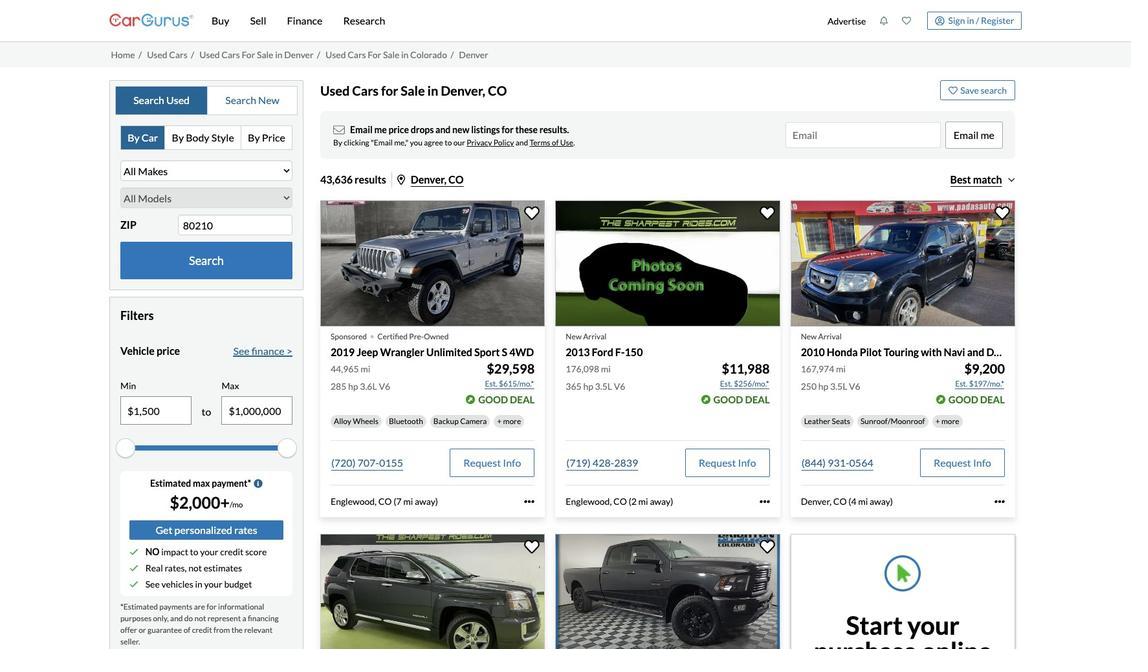 Task type: describe. For each thing, give the bounding box(es) containing it.
policy
[[494, 138, 514, 147]]

cars down the research dropdown button
[[348, 49, 366, 60]]

$197/mo.*
[[969, 379, 1004, 389]]

$2,000+ /mo
[[170, 493, 243, 513]]

zip
[[120, 219, 136, 231]]

by car
[[128, 131, 158, 144]]

listings
[[471, 124, 500, 135]]

cars down used cars for sale in colorado link
[[352, 83, 379, 98]]

1 + more from the left
[[497, 417, 521, 427]]

by body style tab
[[165, 126, 241, 150]]

these
[[515, 124, 538, 135]]

(7
[[394, 496, 402, 507]]

search used tab
[[116, 86, 208, 114]]

open notifications image
[[880, 16, 889, 25]]

1 horizontal spatial sale
[[383, 49, 400, 60]]

and inside *estimated payments are for informational purposes only, and do not represent a financing offer or guarantee of credit from the relevant seller.
[[170, 614, 183, 624]]

to inside email me price drops and new listings for these results. by clicking "email me," you agree to our privacy policy and terms of use .
[[445, 138, 452, 147]]

in down sell popup button
[[275, 49, 282, 60]]

good deal for $11,988
[[714, 394, 770, 406]]

v6 for $29,598
[[379, 381, 390, 392]]

brilliant black crystal pearlcoat 2016 ram 3500 big horn crew cab lb 4wd pickup truck four-wheel drive automatic image
[[555, 534, 780, 650]]

search new tab
[[208, 86, 297, 114]]

/ right colorado
[[451, 49, 454, 60]]

ellipsis h image for $11,988
[[760, 497, 770, 507]]

your inside start your purchase online
[[908, 611, 960, 641]]

1 horizontal spatial for
[[381, 83, 398, 98]]

44,965
[[331, 364, 359, 375]]

arrival for $9,200
[[818, 332, 842, 342]]

(4
[[849, 496, 857, 507]]

2 + from the left
[[936, 417, 940, 427]]

heart image
[[949, 86, 958, 95]]

in down colorado
[[427, 83, 438, 98]]

v6 for $11,988
[[614, 381, 625, 392]]

4wd inside the sponsored · certified pre-owned 2019 jeep wrangler unlimited sport s 4wd
[[509, 346, 534, 358]]

advertise
[[828, 15, 866, 26]]

2010
[[801, 346, 825, 358]]

$615/mo.*
[[499, 379, 534, 389]]

denver, for denver, co
[[411, 173, 447, 185]]

advertise link
[[821, 3, 873, 39]]

0 horizontal spatial sale
[[257, 49, 273, 60]]

4wd inside "new arrival 2010 honda pilot touring with navi and dvd 4wd"
[[1011, 346, 1036, 358]]

jeep
[[357, 346, 378, 358]]

car
[[142, 131, 158, 144]]

vehicle
[[120, 345, 155, 357]]

1 denver from the left
[[284, 49, 314, 60]]

co down our
[[449, 173, 464, 185]]

unlimited
[[426, 346, 472, 358]]

rates
[[234, 524, 257, 537]]

backup camera
[[433, 417, 487, 427]]

request for $9,200
[[934, 457, 971, 469]]

away) for $9,200
[[870, 496, 893, 507]]

request for $29,598
[[464, 457, 501, 469]]

email for email me
[[954, 128, 979, 141]]

1 + from the left
[[497, 417, 502, 427]]

see vehicles in your budget
[[145, 579, 252, 590]]

used cars link
[[147, 49, 188, 60]]

by car tab
[[121, 126, 165, 150]]

Max text field
[[222, 398, 292, 425]]

931-
[[828, 457, 849, 469]]

sign in / register link
[[927, 12, 1022, 30]]

purchase
[[814, 637, 917, 650]]

finance button
[[277, 0, 333, 41]]

1 check image from the top
[[129, 548, 138, 557]]

start
[[846, 611, 903, 641]]

(720)
[[331, 457, 356, 469]]

co for $9,200
[[833, 496, 847, 507]]

home
[[111, 49, 135, 60]]

touring
[[884, 346, 919, 358]]

by for by body style
[[172, 131, 184, 144]]

mi right (4
[[858, 496, 868, 507]]

43,636
[[320, 173, 353, 185]]

camera
[[460, 417, 487, 427]]

est. for $9,200
[[955, 379, 968, 389]]

Email email field
[[785, 122, 941, 148]]

with
[[921, 346, 942, 358]]

not inside *estimated payments are for informational purposes only, and do not represent a financing offer or guarantee of credit from the relevant seller.
[[195, 614, 206, 624]]

only,
[[153, 614, 169, 624]]

start your purchase online
[[814, 611, 992, 650]]

denver, co
[[411, 173, 464, 185]]

good for $29,598
[[478, 394, 508, 406]]

email me price drops and new listings for these results. by clicking "email me," you agree to our privacy policy and terms of use .
[[333, 124, 575, 147]]

estimated max payment*
[[150, 478, 251, 489]]

f-
[[615, 346, 625, 358]]

do
[[184, 614, 193, 624]]

3.5l for $11,988
[[595, 381, 612, 392]]

cargurus logo homepage link image
[[109, 2, 194, 39]]

2 + more from the left
[[936, 417, 960, 427]]

sign in / register menu item
[[918, 12, 1022, 30]]

vehicle price
[[120, 345, 180, 357]]

3.6l
[[360, 381, 377, 392]]

used right the home
[[147, 49, 167, 60]]

englewood, co (2 mi away)
[[566, 496, 673, 507]]

(844) 931-0564
[[802, 457, 874, 469]]

tab list containing by car
[[120, 125, 293, 150]]

in inside menu item
[[967, 15, 974, 26]]

(719) 428-2839 button
[[566, 449, 639, 478]]

request info for $29,598
[[464, 457, 521, 469]]

cars down buy dropdown button
[[222, 49, 240, 60]]

$29,598
[[487, 361, 535, 377]]

menu containing sign in / register
[[821, 3, 1022, 39]]

are
[[194, 603, 205, 612]]

me,"
[[394, 138, 409, 147]]

(844) 931-0564 button
[[801, 449, 874, 478]]

"email
[[371, 138, 393, 147]]

research button
[[333, 0, 396, 41]]

0 vertical spatial denver,
[[441, 83, 485, 98]]

good for $9,200
[[949, 394, 978, 406]]

used up envelope icon
[[320, 83, 350, 98]]

the
[[231, 626, 243, 636]]

search for search
[[189, 254, 224, 268]]

personalized
[[174, 524, 232, 537]]

by inside email me price drops and new listings for these results. by clicking "email me," you agree to our privacy policy and terms of use .
[[333, 138, 342, 147]]

in left colorado
[[401, 49, 409, 60]]

results.
[[540, 124, 569, 135]]

3.5l for $9,200
[[830, 381, 847, 392]]

pilot
[[860, 346, 882, 358]]

info for $9,200
[[973, 457, 991, 469]]

menu bar containing buy
[[194, 0, 821, 41]]

saved cars image
[[902, 16, 911, 25]]

me for email me
[[981, 128, 995, 141]]

email me
[[954, 128, 995, 141]]

ford
[[592, 346, 613, 358]]

$256/mo.*
[[734, 379, 769, 389]]

body
[[186, 131, 209, 144]]

/ inside menu item
[[976, 15, 979, 26]]

owned
[[424, 332, 449, 342]]

176,098 mi 365 hp 3.5l v6
[[566, 364, 625, 392]]

by price
[[248, 131, 285, 144]]

707-
[[358, 457, 379, 469]]

black 2013 ford f-150 pickup truck 4x2 automatic image
[[555, 200, 780, 327]]

get
[[156, 524, 172, 537]]

2 check image from the top
[[129, 581, 138, 590]]

seats
[[832, 417, 850, 427]]

for inside *estimated payments are for informational purposes only, and do not represent a financing offer or guarantee of credit from the relevant seller.
[[207, 603, 217, 612]]

(2
[[629, 496, 637, 507]]

style
[[211, 131, 234, 144]]

bluetooth
[[389, 417, 423, 427]]

map marker alt image
[[397, 174, 405, 185]]

search for search used
[[133, 94, 164, 106]]

cargurus logo homepage link link
[[109, 2, 194, 39]]

2019
[[331, 346, 355, 358]]

see for see finance >
[[233, 345, 250, 357]]

away) for $11,988
[[650, 496, 673, 507]]

2 vertical spatial to
[[190, 547, 198, 558]]

drops
[[411, 124, 434, 135]]

sell
[[250, 14, 266, 27]]

·
[[370, 324, 375, 347]]

est. for $29,598
[[485, 379, 498, 389]]

see for see vehicles in your budget
[[145, 579, 160, 590]]

of inside email me price drops and new listings for these results. by clicking "email me," you agree to our privacy policy and terms of use .
[[552, 138, 559, 147]]

me for email me price drops and new listings for these results. by clicking "email me," you agree to our privacy policy and terms of use .
[[374, 124, 387, 135]]

denver, for denver, co (4 mi away)
[[801, 496, 832, 507]]

/ down finance popup button
[[317, 49, 320, 60]]

denver, co button
[[397, 173, 464, 185]]

used inside tab
[[166, 94, 190, 106]]

used cars for sale in denver, co
[[320, 83, 507, 98]]

>
[[287, 345, 293, 357]]

/ right home link
[[138, 49, 142, 60]]

44,965 mi 285 hp 3.6l v6
[[331, 364, 390, 392]]

sponsored · certified pre-owned 2019 jeep wrangler unlimited sport s 4wd
[[331, 324, 534, 358]]

v6 for $9,200
[[849, 381, 861, 392]]

max
[[222, 380, 239, 391]]

by body style
[[172, 131, 234, 144]]

43,636 results
[[320, 173, 386, 185]]

$9,200 est. $197/mo.*
[[955, 361, 1005, 389]]

est. $615/mo.* button
[[484, 378, 535, 391]]

0 vertical spatial credit
[[220, 547, 244, 558]]

co up "listings" at top
[[488, 83, 507, 98]]

seller.
[[120, 638, 140, 647]]

terms of use link
[[530, 138, 573, 147]]



Task type: vqa. For each thing, say whether or not it's contained in the screenshot.
the leftmost Search
yes



Task type: locate. For each thing, give the bounding box(es) containing it.
0 horizontal spatial for
[[242, 49, 255, 60]]

price up me,"
[[389, 124, 409, 135]]

2 good from the left
[[714, 394, 743, 406]]

search up style
[[225, 94, 256, 106]]

0 horizontal spatial v6
[[379, 381, 390, 392]]

$2,000+
[[170, 493, 230, 513]]

see finance >
[[233, 345, 293, 357]]

certified
[[377, 332, 408, 342]]

250
[[801, 381, 817, 392]]

good down est. $197/mo.* button
[[949, 394, 978, 406]]

est. left $197/mo.*
[[955, 379, 968, 389]]

me
[[374, 124, 387, 135], [981, 128, 995, 141]]

0 horizontal spatial credit
[[192, 626, 212, 636]]

/ right used cars link
[[191, 49, 194, 60]]

0155
[[379, 457, 403, 469]]

2 est. from the left
[[720, 379, 733, 389]]

0 horizontal spatial search
[[133, 94, 164, 106]]

no
[[145, 547, 160, 558]]

budget
[[224, 579, 252, 590]]

0 horizontal spatial email
[[350, 124, 373, 135]]

used
[[147, 49, 167, 60], [199, 49, 220, 60], [326, 49, 346, 60], [320, 83, 350, 98], [166, 94, 190, 106]]

offer
[[120, 626, 137, 636]]

1 horizontal spatial to
[[202, 406, 211, 418]]

ellipsis h image for $9,200
[[995, 497, 1005, 507]]

your down estimates
[[204, 579, 222, 590]]

max
[[193, 478, 210, 489]]

+ right sunroof/moonroof
[[936, 417, 940, 427]]

2 horizontal spatial sale
[[401, 83, 425, 98]]

1 vertical spatial of
[[184, 626, 191, 636]]

2 horizontal spatial good
[[949, 394, 978, 406]]

3 good deal from the left
[[949, 394, 1005, 406]]

search inside search button
[[189, 254, 224, 268]]

not right do
[[195, 614, 206, 624]]

*estimated payments are for informational purposes only, and do not represent a financing offer or guarantee of credit from the relevant seller.
[[120, 603, 279, 647]]

ellipsis h image
[[524, 497, 535, 507]]

est. $256/mo.* button
[[720, 378, 770, 391]]

and inside "new arrival 2010 honda pilot touring with navi and dvd 4wd"
[[967, 346, 985, 358]]

2 horizontal spatial to
[[445, 138, 452, 147]]

167,974 mi 250 hp 3.5l v6
[[801, 364, 861, 392]]

email me button
[[946, 122, 1002, 148]]

1 info from the left
[[503, 457, 521, 469]]

mi down ford
[[601, 364, 611, 375]]

2839
[[614, 457, 638, 469]]

0 horizontal spatial new
[[258, 94, 279, 106]]

good down est. $615/mo.* button
[[478, 394, 508, 406]]

1 horizontal spatial search
[[189, 254, 224, 268]]

price
[[262, 131, 285, 144]]

+ right camera
[[497, 417, 502, 427]]

3 v6 from the left
[[849, 381, 861, 392]]

in right sign
[[967, 15, 974, 26]]

more down est. $197/mo.* button
[[942, 417, 960, 427]]

pre-
[[409, 332, 424, 342]]

for down used cars for sale in colorado link
[[381, 83, 398, 98]]

2 4wd from the left
[[1011, 346, 1036, 358]]

hp right 365
[[583, 381, 593, 392]]

request info button for $9,200
[[920, 449, 1005, 478]]

/ left the register
[[976, 15, 979, 26]]

arrival up honda
[[818, 332, 842, 342]]

arrival inside new arrival 2013 ford f-150
[[583, 332, 607, 342]]

1 vertical spatial tab list
[[120, 125, 293, 150]]

2 englewood, from the left
[[566, 496, 612, 507]]

for down the research dropdown button
[[368, 49, 381, 60]]

2 vertical spatial your
[[908, 611, 960, 641]]

1 horizontal spatial away)
[[650, 496, 673, 507]]

1 vertical spatial to
[[202, 406, 211, 418]]

check image up check icon
[[129, 548, 138, 557]]

our
[[453, 138, 465, 147]]

you
[[410, 138, 423, 147]]

est. inside $29,598 est. $615/mo.*
[[485, 379, 498, 389]]

2 ellipsis h image from the left
[[995, 497, 1005, 507]]

navi
[[944, 346, 965, 358]]

0 horizontal spatial more
[[503, 417, 521, 427]]

v6 down f-
[[614, 381, 625, 392]]

in
[[967, 15, 974, 26], [275, 49, 282, 60], [401, 49, 409, 60], [427, 83, 438, 98], [195, 579, 202, 590]]

deal for $11,988
[[745, 394, 770, 406]]

1 horizontal spatial price
[[389, 124, 409, 135]]

sale left colorado
[[383, 49, 400, 60]]

0 horizontal spatial good deal
[[478, 394, 535, 406]]

1 ellipsis h image from the left
[[760, 497, 770, 507]]

impact
[[161, 547, 188, 558]]

1 v6 from the left
[[379, 381, 390, 392]]

3 est. from the left
[[955, 379, 968, 389]]

your right start
[[908, 611, 960, 641]]

financing
[[248, 614, 279, 624]]

and down payments
[[170, 614, 183, 624]]

for up policy
[[502, 124, 514, 135]]

for
[[242, 49, 255, 60], [368, 49, 381, 60]]

used cars for sale in colorado link
[[326, 49, 447, 60]]

1 away) from the left
[[415, 496, 438, 507]]

denver, right map marker alt icon
[[411, 173, 447, 185]]

tab list
[[115, 86, 298, 115], [120, 125, 293, 150]]

arrival for $11,988
[[583, 332, 607, 342]]

285
[[331, 381, 346, 392]]

away) for $29,598
[[415, 496, 438, 507]]

Min text field
[[121, 398, 191, 425]]

2 more from the left
[[942, 417, 960, 427]]

see down real
[[145, 579, 160, 590]]

2 horizontal spatial search
[[225, 94, 256, 106]]

sale down colorado
[[401, 83, 425, 98]]

request info button for $29,598
[[450, 449, 535, 478]]

finance
[[287, 14, 323, 27]]

guarantee
[[148, 626, 182, 636]]

3.5l inside 176,098 mi 365 hp 3.5l v6
[[595, 381, 612, 392]]

0 horizontal spatial ellipsis h image
[[760, 497, 770, 507]]

credit down do
[[192, 626, 212, 636]]

2 request info from the left
[[699, 457, 756, 469]]

+ more
[[497, 417, 521, 427], [936, 417, 960, 427]]

0 horizontal spatial hp
[[348, 381, 358, 392]]

mi inside 176,098 mi 365 hp 3.5l v6
[[601, 364, 611, 375]]

sign
[[948, 15, 965, 26]]

1 horizontal spatial good
[[714, 394, 743, 406]]

by inside by car tab
[[128, 131, 140, 144]]

1 horizontal spatial denver
[[459, 49, 488, 60]]

co for $29,598
[[378, 496, 392, 507]]

1 horizontal spatial 4wd
[[1011, 346, 1036, 358]]

to left the max text field
[[202, 406, 211, 418]]

and
[[436, 124, 451, 135], [516, 138, 528, 147], [967, 346, 985, 358], [170, 614, 183, 624]]

1 request info from the left
[[464, 457, 521, 469]]

(720) 707-0155 button
[[331, 449, 404, 478]]

0 horizontal spatial good
[[478, 394, 508, 406]]

428-
[[593, 457, 614, 469]]

hp for $29,598
[[348, 381, 358, 392]]

by price tab
[[241, 126, 292, 150]]

represent
[[208, 614, 241, 624]]

0 vertical spatial see
[[233, 345, 250, 357]]

search for search new
[[225, 94, 256, 106]]

3 hp from the left
[[818, 381, 829, 392]]

your
[[200, 547, 218, 558], [204, 579, 222, 590], [908, 611, 960, 641]]

mi right (2
[[639, 496, 648, 507]]

v6 down honda
[[849, 381, 861, 392]]

+ more down est. $197/mo.* button
[[936, 417, 960, 427]]

check image
[[129, 564, 138, 573]]

est. down $11,988
[[720, 379, 733, 389]]

2 horizontal spatial away)
[[870, 496, 893, 507]]

leather seats
[[804, 417, 850, 427]]

2010 honda pilot touring with navi and dvd 4wd suv / crossover four-wheel drive 5-speed automatic overdrive image
[[791, 200, 1015, 327]]

your for credit
[[200, 547, 218, 558]]

denver, up new
[[441, 83, 485, 98]]

v6 inside 176,098 mi 365 hp 3.5l v6
[[614, 381, 625, 392]]

2 away) from the left
[[650, 496, 673, 507]]

credit up estimates
[[220, 547, 244, 558]]

0 horizontal spatial deal
[[510, 394, 535, 406]]

1 hp from the left
[[348, 381, 358, 392]]

email up clicking
[[350, 124, 373, 135]]

alloy
[[334, 417, 351, 427]]

in down real rates, not estimates
[[195, 579, 202, 590]]

0 horizontal spatial to
[[190, 547, 198, 558]]

2 horizontal spatial request info
[[934, 457, 991, 469]]

1 4wd from the left
[[509, 346, 534, 358]]

1 vertical spatial not
[[195, 614, 206, 624]]

0 vertical spatial your
[[200, 547, 218, 558]]

0 horizontal spatial + more
[[497, 417, 521, 427]]

hp right the 250
[[818, 381, 829, 392]]

and up $9,200
[[967, 346, 985, 358]]

1 horizontal spatial deal
[[745, 394, 770, 406]]

get personalized rates button
[[129, 521, 283, 541]]

good deal down est. $615/mo.* button
[[478, 394, 535, 406]]

co left (2
[[614, 496, 627, 507]]

0 horizontal spatial request info
[[464, 457, 521, 469]]

1 horizontal spatial credit
[[220, 547, 244, 558]]

2 hp from the left
[[583, 381, 593, 392]]

check image down check icon
[[129, 581, 138, 590]]

your for budget
[[204, 579, 222, 590]]

billet silver metallic clearcoat 2019 jeep wrangler unlimited sport s 4wd suv / crossover four-wheel drive 8-speed automatic image
[[320, 200, 545, 327]]

info for $29,598
[[503, 457, 521, 469]]

see left finance
[[233, 345, 250, 357]]

3.5l down 176,098
[[595, 381, 612, 392]]

1 good from the left
[[478, 394, 508, 406]]

home / used cars / used cars for sale in denver / used cars for sale in colorado / denver
[[111, 49, 488, 60]]

1 horizontal spatial more
[[942, 417, 960, 427]]

arrival inside "new arrival 2010 honda pilot touring with navi and dvd 4wd"
[[818, 332, 842, 342]]

email inside email me price drops and new listings for these results. by clicking "email me," you agree to our privacy policy and terms of use .
[[350, 124, 373, 135]]

est. inside $9,200 est. $197/mo.*
[[955, 379, 968, 389]]

2 deal from the left
[[745, 394, 770, 406]]

more down est. $615/mo.* button
[[503, 417, 521, 427]]

0 horizontal spatial request
[[464, 457, 501, 469]]

of left use at the top
[[552, 138, 559, 147]]

3 good from the left
[[949, 394, 978, 406]]

mi right '(7'
[[403, 496, 413, 507]]

2 info from the left
[[738, 457, 756, 469]]

buy
[[212, 14, 229, 27]]

0 vertical spatial for
[[381, 83, 398, 98]]

$11,988 est. $256/mo.*
[[720, 361, 770, 389]]

1 vertical spatial denver,
[[411, 173, 447, 185]]

relevant
[[244, 626, 273, 636]]

v6 inside 44,965 mi 285 hp 3.6l v6
[[379, 381, 390, 392]]

2 good deal from the left
[[714, 394, 770, 406]]

2 3.5l from the left
[[830, 381, 847, 392]]

(719) 428-2839
[[566, 457, 638, 469]]

hp inside 44,965 mi 285 hp 3.6l v6
[[348, 381, 358, 392]]

1 horizontal spatial hp
[[583, 381, 593, 392]]

user icon image
[[935, 16, 945, 25]]

1 horizontal spatial ellipsis h image
[[995, 497, 1005, 507]]

used up body
[[166, 94, 190, 106]]

1 horizontal spatial new
[[566, 332, 582, 342]]

0 horizontal spatial englewood,
[[331, 496, 377, 507]]

0 horizontal spatial +
[[497, 417, 502, 427]]

wheels
[[353, 417, 379, 427]]

est. for $11,988
[[720, 379, 733, 389]]

for inside email me price drops and new listings for these results. by clicking "email me," you agree to our privacy policy and terms of use .
[[502, 124, 514, 135]]

by for by price
[[248, 131, 260, 144]]

3 request info button from the left
[[920, 449, 1005, 478]]

2 horizontal spatial good deal
[[949, 394, 1005, 406]]

1 horizontal spatial see
[[233, 345, 250, 357]]

1 for from the left
[[242, 49, 255, 60]]

buy button
[[201, 0, 240, 41]]

mi inside 44,965 mi 285 hp 3.6l v6
[[361, 364, 370, 375]]

for down sell popup button
[[242, 49, 255, 60]]

1 vertical spatial credit
[[192, 626, 212, 636]]

new up 2013
[[566, 332, 582, 342]]

2 vertical spatial denver,
[[801, 496, 832, 507]]

2 horizontal spatial hp
[[818, 381, 829, 392]]

v6 inside "167,974 mi 250 hp 3.5l v6"
[[849, 381, 861, 392]]

1 horizontal spatial request info
[[699, 457, 756, 469]]

used down buy dropdown button
[[199, 49, 220, 60]]

3 away) from the left
[[870, 496, 893, 507]]

backup
[[433, 417, 459, 427]]

2 horizontal spatial request info button
[[920, 449, 1005, 478]]

terms
[[530, 138, 550, 147]]

hp inside 176,098 mi 365 hp 3.5l v6
[[583, 381, 593, 392]]

1 request info button from the left
[[450, 449, 535, 478]]

request for $11,988
[[699, 457, 736, 469]]

request info for $9,200
[[934, 457, 991, 469]]

1 horizontal spatial +
[[936, 417, 940, 427]]

1 vertical spatial see
[[145, 579, 160, 590]]

englewood, down (719)
[[566, 496, 612, 507]]

1 request from the left
[[464, 457, 501, 469]]

search down zip phone field
[[189, 254, 224, 268]]

payment*
[[212, 478, 251, 489]]

2 for from the left
[[368, 49, 381, 60]]

good deal down est. $256/mo.* button
[[714, 394, 770, 406]]

hp right 285
[[348, 381, 358, 392]]

by down envelope icon
[[333, 138, 342, 147]]

1 est. from the left
[[485, 379, 498, 389]]

mi down honda
[[836, 364, 846, 375]]

by inside by body style tab
[[172, 131, 184, 144]]

0 horizontal spatial est.
[[485, 379, 498, 389]]

search inside search used tab
[[133, 94, 164, 106]]

credit inside *estimated payments are for informational purposes only, and do not represent a financing offer or guarantee of credit from the relevant seller.
[[192, 626, 212, 636]]

3 info from the left
[[973, 457, 991, 469]]

4wd right s
[[509, 346, 534, 358]]

of inside *estimated payments are for informational purposes only, and do not represent a financing offer or guarantee of credit from the relevant seller.
[[184, 626, 191, 636]]

0 vertical spatial check image
[[129, 548, 138, 557]]

0 horizontal spatial of
[[184, 626, 191, 636]]

by left body
[[172, 131, 184, 144]]

englewood, for ·
[[331, 496, 377, 507]]

and down "these"
[[516, 138, 528, 147]]

by inside by price tab
[[248, 131, 260, 144]]

mi inside "167,974 mi 250 hp 3.5l v6"
[[836, 364, 846, 375]]

1 horizontal spatial request
[[699, 457, 736, 469]]

results
[[355, 173, 386, 185]]

menu bar
[[194, 0, 821, 41]]

1 deal from the left
[[510, 394, 535, 406]]

envelope image
[[333, 124, 345, 136]]

1 horizontal spatial englewood,
[[566, 496, 612, 507]]

new up by price
[[258, 94, 279, 106]]

0564
[[849, 457, 874, 469]]

2 arrival from the left
[[818, 332, 842, 342]]

info circle image
[[254, 480, 263, 489]]

1 good deal from the left
[[478, 394, 535, 406]]

0 horizontal spatial for
[[207, 603, 217, 612]]

by for by car
[[128, 131, 140, 144]]

0 vertical spatial not
[[188, 563, 202, 574]]

4wd right the dvd
[[1011, 346, 1036, 358]]

good deal for $9,200
[[949, 394, 1005, 406]]

start your purchase online button
[[791, 534, 1015, 650]]

1 horizontal spatial email
[[954, 128, 979, 141]]

0 horizontal spatial info
[[503, 457, 521, 469]]

info
[[503, 457, 521, 469], [738, 457, 756, 469], [973, 457, 991, 469]]

2 horizontal spatial new
[[801, 332, 817, 342]]

price right vehicle
[[157, 345, 180, 357]]

1 horizontal spatial for
[[368, 49, 381, 60]]

englewood, down (720)
[[331, 496, 377, 507]]

0 vertical spatial to
[[445, 138, 452, 147]]

est. inside $11,988 est. $256/mo.*
[[720, 379, 733, 389]]

menu
[[821, 3, 1022, 39]]

est.
[[485, 379, 498, 389], [720, 379, 733, 389], [955, 379, 968, 389]]

1 vertical spatial for
[[502, 124, 514, 135]]

2 denver from the left
[[459, 49, 488, 60]]

cars down cargurus logo homepage link link
[[169, 49, 188, 60]]

denver right colorado
[[459, 49, 488, 60]]

good deal
[[478, 394, 535, 406], [714, 394, 770, 406], [949, 394, 1005, 406]]

1 vertical spatial price
[[157, 345, 180, 357]]

hp for $9,200
[[818, 381, 829, 392]]

away) right '(7'
[[415, 496, 438, 507]]

to
[[445, 138, 452, 147], [202, 406, 211, 418], [190, 547, 198, 558]]

sale
[[257, 49, 273, 60], [383, 49, 400, 60], [401, 83, 425, 98]]

mi down jeep
[[361, 364, 370, 375]]

3.5l down 167,974
[[830, 381, 847, 392]]

me inside email me price drops and new listings for these results. by clicking "email me," you agree to our privacy policy and terms of use .
[[374, 124, 387, 135]]

0 horizontal spatial 3.5l
[[595, 381, 612, 392]]

1 horizontal spatial info
[[738, 457, 756, 469]]

new for $9,200
[[801, 332, 817, 342]]

search up car
[[133, 94, 164, 106]]

co left (4
[[833, 496, 847, 507]]

mi
[[361, 364, 370, 375], [601, 364, 611, 375], [836, 364, 846, 375], [403, 496, 413, 507], [639, 496, 648, 507], [858, 496, 868, 507]]

request info button for $11,988
[[685, 449, 770, 478]]

0 horizontal spatial away)
[[415, 496, 438, 507]]

and up agree
[[436, 124, 451, 135]]

1 more from the left
[[503, 417, 521, 427]]

1 horizontal spatial v6
[[614, 381, 625, 392]]

wrangler
[[380, 346, 424, 358]]

new for $11,988
[[566, 332, 582, 342]]

1 arrival from the left
[[583, 332, 607, 342]]

$29,598 est. $615/mo.*
[[485, 361, 535, 389]]

est. down $29,598
[[485, 379, 498, 389]]

arrival up ford
[[583, 332, 607, 342]]

3 request info from the left
[[934, 457, 991, 469]]

denver down finance popup button
[[284, 49, 314, 60]]

leather
[[804, 417, 831, 427]]

request info for $11,988
[[699, 457, 756, 469]]

$9,200
[[965, 361, 1005, 377]]

real
[[145, 563, 163, 574]]

new inside new arrival 2013 ford f-150
[[566, 332, 582, 342]]

by left price
[[248, 131, 260, 144]]

deal
[[510, 394, 535, 406], [745, 394, 770, 406], [980, 394, 1005, 406]]

0 horizontal spatial 4wd
[[509, 346, 534, 358]]

gray 2017 gmc terrain denali awd suv / crossover all-wheel drive automatic image
[[320, 534, 545, 650]]

honda
[[827, 346, 858, 358]]

2 request from the left
[[699, 457, 736, 469]]

1 horizontal spatial est.
[[720, 379, 733, 389]]

0 horizontal spatial see
[[145, 579, 160, 590]]

365
[[566, 381, 582, 392]]

search inside search new tab
[[225, 94, 256, 106]]

3 deal from the left
[[980, 394, 1005, 406]]

new inside "new arrival 2010 honda pilot touring with navi and dvd 4wd"
[[801, 332, 817, 342]]

0 vertical spatial tab list
[[115, 86, 298, 115]]

me down save search
[[981, 128, 995, 141]]

hp for $11,988
[[583, 381, 593, 392]]

englewood, for arrival
[[566, 496, 612, 507]]

not up see vehicles in your budget
[[188, 563, 202, 574]]

price inside email me price drops and new listings for these results. by clicking "email me," you agree to our privacy policy and terms of use .
[[389, 124, 409, 135]]

.
[[573, 138, 575, 147]]

2 horizontal spatial v6
[[849, 381, 861, 392]]

1 horizontal spatial + more
[[936, 417, 960, 427]]

2 horizontal spatial deal
[[980, 394, 1005, 406]]

co for $11,988
[[614, 496, 627, 507]]

+ more right camera
[[497, 417, 521, 427]]

good down est. $256/mo.* button
[[714, 394, 743, 406]]

deal for $9,200
[[980, 394, 1005, 406]]

3.5l inside "167,974 mi 250 hp 3.5l v6"
[[830, 381, 847, 392]]

me up "email
[[374, 124, 387, 135]]

new inside tab
[[258, 94, 279, 106]]

/
[[976, 15, 979, 26], [138, 49, 142, 60], [191, 49, 194, 60], [317, 49, 320, 60], [451, 49, 454, 60]]

good deal for $29,598
[[478, 394, 535, 406]]

payments
[[159, 603, 192, 612]]

email
[[350, 124, 373, 135], [954, 128, 979, 141]]

ellipsis h image
[[760, 497, 770, 507], [995, 497, 1005, 507]]

email down save
[[954, 128, 979, 141]]

0 horizontal spatial price
[[157, 345, 180, 357]]

0 horizontal spatial arrival
[[583, 332, 607, 342]]

used down the research dropdown button
[[326, 49, 346, 60]]

email inside button
[[954, 128, 979, 141]]

info for $11,988
[[738, 457, 756, 469]]

alloy wheels
[[334, 417, 379, 427]]

0 horizontal spatial denver
[[284, 49, 314, 60]]

email for email me price drops and new listings for these results. by clicking "email me," you agree to our privacy policy and terms of use .
[[350, 124, 373, 135]]

ZIP telephone field
[[178, 215, 293, 236]]

good
[[478, 394, 508, 406], [714, 394, 743, 406], [949, 394, 978, 406]]

2 vertical spatial for
[[207, 603, 217, 612]]

0 vertical spatial of
[[552, 138, 559, 147]]

2 horizontal spatial for
[[502, 124, 514, 135]]

2 horizontal spatial est.
[[955, 379, 968, 389]]

hp inside "167,974 mi 250 hp 3.5l v6"
[[818, 381, 829, 392]]

1 horizontal spatial arrival
[[818, 332, 842, 342]]

away)
[[415, 496, 438, 507], [650, 496, 673, 507], [870, 496, 893, 507]]

me inside button
[[981, 128, 995, 141]]

home link
[[111, 49, 135, 60]]

1 vertical spatial check image
[[129, 581, 138, 590]]

1 horizontal spatial good deal
[[714, 394, 770, 406]]

0 horizontal spatial request info button
[[450, 449, 535, 478]]

2 horizontal spatial request
[[934, 457, 971, 469]]

for right are
[[207, 603, 217, 612]]

1 horizontal spatial me
[[981, 128, 995, 141]]

0 vertical spatial price
[[389, 124, 409, 135]]

2 v6 from the left
[[614, 381, 625, 392]]

sale down sell popup button
[[257, 49, 273, 60]]

1 horizontal spatial of
[[552, 138, 559, 147]]

2 request info button from the left
[[685, 449, 770, 478]]

3 request from the left
[[934, 457, 971, 469]]

check image
[[129, 548, 138, 557], [129, 581, 138, 590]]

away) right (2
[[650, 496, 673, 507]]

to left our
[[445, 138, 452, 147]]

deal for $29,598
[[510, 394, 535, 406]]

tab list containing search used
[[115, 86, 298, 115]]

new up 2010
[[801, 332, 817, 342]]

rates,
[[165, 563, 187, 574]]

deal down $615/mo.*
[[510, 394, 535, 406]]

1 3.5l from the left
[[595, 381, 612, 392]]

1 englewood, from the left
[[331, 496, 377, 507]]

good for $11,988
[[714, 394, 743, 406]]

4wd
[[509, 346, 534, 358], [1011, 346, 1036, 358]]

colorado
[[410, 49, 447, 60]]

search
[[133, 94, 164, 106], [225, 94, 256, 106], [189, 254, 224, 268]]



